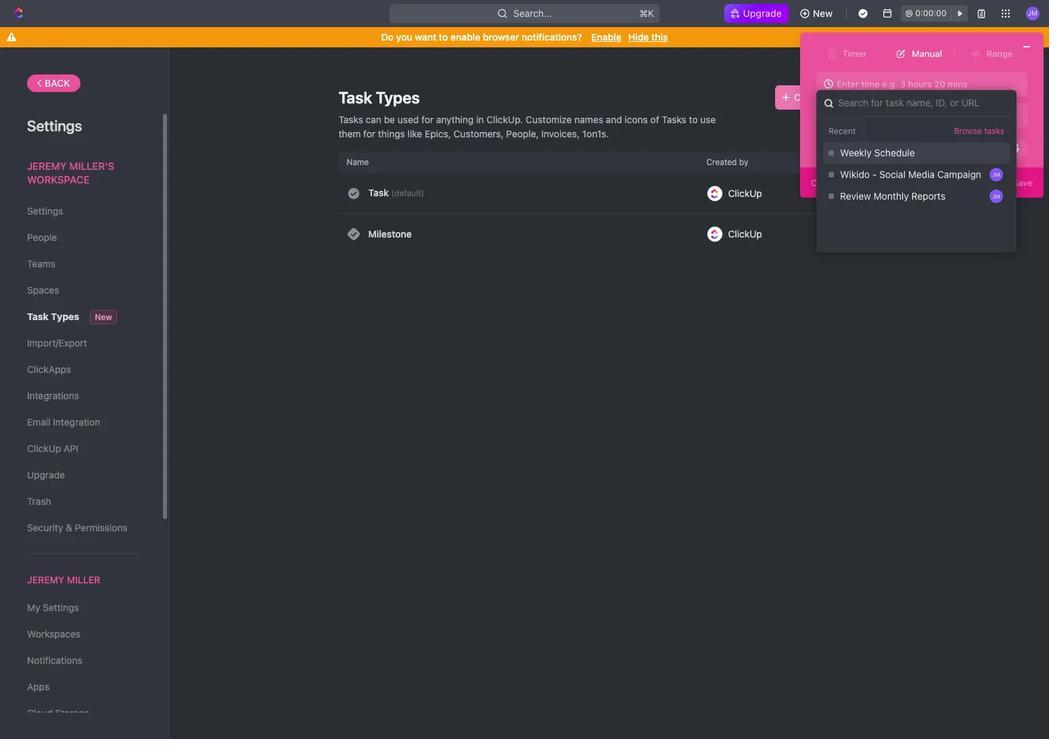 Task type: describe. For each thing, give the bounding box(es) containing it.
cloud storage link
[[27, 702, 135, 725]]

anything
[[436, 114, 474, 125]]

used
[[398, 114, 419, 125]]

security & permissions link
[[27, 516, 135, 539]]

0 vertical spatial for
[[422, 114, 434, 125]]

want
[[415, 31, 437, 43]]

do
[[381, 31, 394, 43]]

clickup api
[[27, 443, 78, 454]]

created by
[[707, 157, 749, 167]]

media
[[909, 169, 935, 180]]

1on1s.
[[583, 128, 609, 139]]

people
[[27, 231, 57, 243]]

trash
[[27, 495, 51, 507]]

create task type button
[[776, 85, 880, 110]]

task
[[996, 110, 1014, 120]]

integrations link
[[27, 384, 135, 407]]

reports
[[912, 190, 946, 202]]

jeremy for jeremy miller's workspace
[[27, 160, 67, 172]]

clickup api link
[[27, 437, 135, 460]]

api
[[64, 443, 78, 454]]

miller's
[[69, 160, 114, 172]]

people link
[[27, 226, 135, 249]]

task left (default)
[[369, 187, 389, 198]]

workspace
[[27, 173, 90, 185]]

select
[[838, 109, 864, 120]]

clickup.
[[487, 114, 523, 125]]

task...
[[866, 109, 891, 120]]

1 tasks from the left
[[339, 114, 363, 125]]

customize
[[526, 114, 572, 125]]

people,
[[507, 128, 539, 139]]

this
[[652, 31, 668, 43]]

wikido - social media campaign
[[841, 169, 982, 180]]

workspaces link
[[27, 623, 135, 646]]

clickup for milestone
[[729, 228, 763, 240]]

security
[[27, 522, 63, 533]]

0 horizontal spatial to
[[439, 31, 448, 43]]

jeremy miller's workspace
[[27, 160, 114, 185]]

0 horizontal spatial for
[[364, 128, 376, 139]]

1 horizontal spatial task types
[[339, 88, 420, 107]]

0 vertical spatial types
[[376, 88, 420, 107]]

in
[[477, 114, 484, 125]]

social
[[880, 169, 906, 180]]

clickapps
[[27, 363, 71, 375]]

select task...
[[838, 109, 891, 120]]

icons
[[625, 114, 648, 125]]

spaces link
[[27, 279, 135, 302]]

search...
[[514, 7, 552, 19]]

jeremy miller
[[27, 574, 100, 585]]

cloud
[[27, 707, 53, 719]]

task inside "button"
[[827, 91, 848, 103]]

0 vertical spatial upgrade
[[744, 7, 782, 19]]

apps
[[27, 681, 50, 693]]

task (default)
[[369, 187, 424, 198]]

to inside "tasks can be used for anything in clickup. customize names and icons of tasks to use them for things like epics, customers, people, invoices, 1on1s."
[[689, 114, 698, 125]]

2 vertical spatial settings
[[43, 602, 79, 613]]

notifications?
[[522, 31, 582, 43]]

my settings
[[27, 602, 79, 613]]

jm for review monthly reports
[[993, 193, 1001, 200]]

customers,
[[454, 128, 504, 139]]

my
[[27, 602, 40, 613]]

manual
[[912, 48, 943, 59]]

email integration link
[[27, 411, 135, 434]]

weekly schedule
[[841, 147, 916, 158]]

task inside settings element
[[27, 311, 49, 322]]

1 vertical spatial settings
[[27, 205, 63, 217]]

teams
[[27, 258, 56, 269]]

enable
[[451, 31, 481, 43]]

weekly
[[841, 147, 872, 158]]

my settings link
[[27, 596, 135, 619]]

back
[[45, 77, 70, 89]]

like
[[408, 128, 423, 139]]

create task type
[[795, 91, 872, 103]]

permissions
[[75, 522, 128, 533]]

integration
[[53, 416, 100, 428]]

monthly
[[874, 190, 909, 202]]

create
[[795, 91, 825, 103]]

spaces
[[27, 284, 59, 296]]

review monthly reports
[[841, 190, 946, 202]]

Search for task name, ID, or URL text field
[[817, 90, 1017, 116]]

campaign
[[938, 169, 982, 180]]



Task type: locate. For each thing, give the bounding box(es) containing it.
import/export link
[[27, 332, 135, 355]]

created
[[707, 157, 737, 167]]

2 jm from the top
[[993, 193, 1001, 200]]

use
[[701, 114, 716, 125]]

upgrade link inside settings element
[[27, 464, 135, 487]]

settings element
[[0, 47, 169, 739]]

1 vertical spatial upgrade link
[[27, 464, 135, 487]]

settings up people
[[27, 205, 63, 217]]

0 vertical spatial to
[[439, 31, 448, 43]]

1 jm from the top
[[993, 171, 1001, 178]]

1 vertical spatial clickup
[[729, 228, 763, 240]]

of
[[651, 114, 660, 125]]

browse tasks
[[955, 126, 1005, 136]]

back link
[[27, 74, 80, 92]]

storage
[[55, 707, 90, 719]]

Enter time e.g. 3 hours 20 mins text field
[[817, 72, 1028, 96]]

email
[[27, 416, 50, 428]]

tasks
[[339, 114, 363, 125], [662, 114, 687, 125]]

1 jeremy from the top
[[27, 160, 67, 172]]

0 vertical spatial clickup
[[729, 187, 763, 199]]

to left "use"
[[689, 114, 698, 125]]

2 tasks from the left
[[662, 114, 687, 125]]

by
[[740, 157, 749, 167]]

things
[[378, 128, 405, 139]]

schedule
[[875, 147, 916, 158]]

1 vertical spatial jeremy
[[27, 574, 64, 585]]

&
[[66, 522, 72, 533]]

trash link
[[27, 490, 135, 513]]

new
[[813, 7, 833, 19], [975, 110, 994, 120], [95, 312, 112, 322]]

0 vertical spatial settings
[[27, 117, 82, 135]]

for down can
[[364, 128, 376, 139]]

0 horizontal spatial types
[[51, 311, 79, 322]]

0 horizontal spatial upgrade link
[[27, 464, 135, 487]]

jm for wikido - social media campaign
[[993, 171, 1001, 178]]

task up select
[[827, 91, 848, 103]]

tasks
[[985, 126, 1005, 136]]

teams link
[[27, 252, 135, 275]]

settings link
[[27, 200, 135, 223]]

enable
[[592, 31, 622, 43]]

can
[[366, 114, 382, 125]]

1 vertical spatial task types
[[27, 311, 79, 322]]

1 horizontal spatial types
[[376, 88, 420, 107]]

for up epics,
[[422, 114, 434, 125]]

types inside settings element
[[51, 311, 79, 322]]

+ new task
[[967, 110, 1014, 120]]

0 vertical spatial upgrade link
[[725, 4, 789, 23]]

jeremy inside jeremy miller's workspace
[[27, 160, 67, 172]]

1 horizontal spatial upgrade
[[744, 7, 782, 19]]

1 horizontal spatial upgrade link
[[725, 4, 789, 23]]

jeremy up workspace
[[27, 160, 67, 172]]

and
[[606, 114, 623, 125]]

0:00:00
[[916, 8, 947, 18]]

select task... button
[[817, 103, 954, 127]]

new button
[[795, 3, 841, 24]]

security & permissions
[[27, 522, 128, 533]]

task down spaces
[[27, 311, 49, 322]]

when:
[[817, 142, 842, 153]]

browse
[[955, 126, 983, 136]]

name
[[347, 157, 369, 167]]

upgrade link left the new button
[[725, 4, 789, 23]]

-
[[873, 169, 877, 180]]

1 horizontal spatial to
[[689, 114, 698, 125]]

type
[[850, 91, 872, 103]]

+
[[967, 110, 973, 120]]

integrations
[[27, 390, 79, 401]]

jm
[[993, 171, 1001, 178], [993, 193, 1001, 200]]

task types
[[339, 88, 420, 107], [27, 311, 79, 322]]

jm right campaign
[[993, 171, 1001, 178]]

upgrade inside settings element
[[27, 469, 65, 481]]

new inside button
[[813, 7, 833, 19]]

upgrade link
[[725, 4, 789, 23], [27, 464, 135, 487]]

1 vertical spatial jm
[[993, 193, 1001, 200]]

clickapps link
[[27, 358, 135, 381]]

1 vertical spatial for
[[364, 128, 376, 139]]

notifications link
[[27, 649, 135, 672]]

types up import/export
[[51, 311, 79, 322]]

1 horizontal spatial for
[[422, 114, 434, 125]]

(default)
[[392, 188, 424, 198]]

apps link
[[27, 676, 135, 699]]

0 horizontal spatial tasks
[[339, 114, 363, 125]]

task types inside settings element
[[27, 311, 79, 322]]

2 vertical spatial new
[[95, 312, 112, 322]]

0 vertical spatial jeremy
[[27, 160, 67, 172]]

wikido
[[841, 169, 870, 180]]

task types up can
[[339, 88, 420, 107]]

upgrade left the new button
[[744, 7, 782, 19]]

jm down tasks
[[993, 193, 1001, 200]]

new inside settings element
[[95, 312, 112, 322]]

email integration
[[27, 416, 100, 428]]

0 horizontal spatial upgrade
[[27, 469, 65, 481]]

0 vertical spatial jm
[[993, 171, 1001, 178]]

import/export
[[27, 337, 87, 349]]

clickup inside settings element
[[27, 443, 61, 454]]

cloud storage
[[27, 707, 90, 719]]

hide
[[629, 31, 649, 43]]

workspaces
[[27, 628, 81, 640]]

epics,
[[425, 128, 451, 139]]

1 horizontal spatial tasks
[[662, 114, 687, 125]]

notifications
[[27, 655, 82, 666]]

upgrade down clickup api
[[27, 469, 65, 481]]

0:00:00 button
[[902, 5, 969, 22]]

tasks up them
[[339, 114, 363, 125]]

task
[[339, 88, 372, 107], [827, 91, 848, 103], [369, 187, 389, 198], [27, 311, 49, 322]]

tasks can be used for anything in clickup. customize names and icons of tasks to use them for things like epics, customers, people, invoices, 1on1s.
[[339, 114, 716, 139]]

recent
[[829, 126, 857, 136]]

tasks right of
[[662, 114, 687, 125]]

1 vertical spatial types
[[51, 311, 79, 322]]

0 vertical spatial new
[[813, 7, 833, 19]]

settings right my
[[43, 602, 79, 613]]

settings down back link
[[27, 117, 82, 135]]

review
[[841, 190, 872, 202]]

1 vertical spatial to
[[689, 114, 698, 125]]

clickup for task
[[729, 187, 763, 199]]

jeremy up the "my settings"
[[27, 574, 64, 585]]

milestone
[[369, 228, 412, 240]]

task up can
[[339, 88, 372, 107]]

0 horizontal spatial task types
[[27, 311, 79, 322]]

to right want
[[439, 31, 448, 43]]

browser
[[483, 31, 520, 43]]

2 jeremy from the top
[[27, 574, 64, 585]]

0 vertical spatial task types
[[339, 88, 420, 107]]

1 vertical spatial upgrade
[[27, 469, 65, 481]]

jeremy for jeremy miller
[[27, 574, 64, 585]]

task types up import/export
[[27, 311, 79, 322]]

upgrade link down 'clickup api' link
[[27, 464, 135, 487]]

invoices,
[[542, 128, 580, 139]]

types up be
[[376, 88, 420, 107]]

names
[[575, 114, 604, 125]]

2 vertical spatial clickup
[[27, 443, 61, 454]]

them
[[339, 128, 361, 139]]

⌘k
[[640, 7, 655, 19]]

0 horizontal spatial new
[[95, 312, 112, 322]]

2 horizontal spatial new
[[975, 110, 994, 120]]

1 vertical spatial new
[[975, 110, 994, 120]]

clickup
[[729, 187, 763, 199], [729, 228, 763, 240], [27, 443, 61, 454]]

1 horizontal spatial new
[[813, 7, 833, 19]]

miller
[[67, 574, 100, 585]]

you
[[396, 31, 413, 43]]



Task type: vqa. For each thing, say whether or not it's contained in the screenshot.
topmost copy
no



